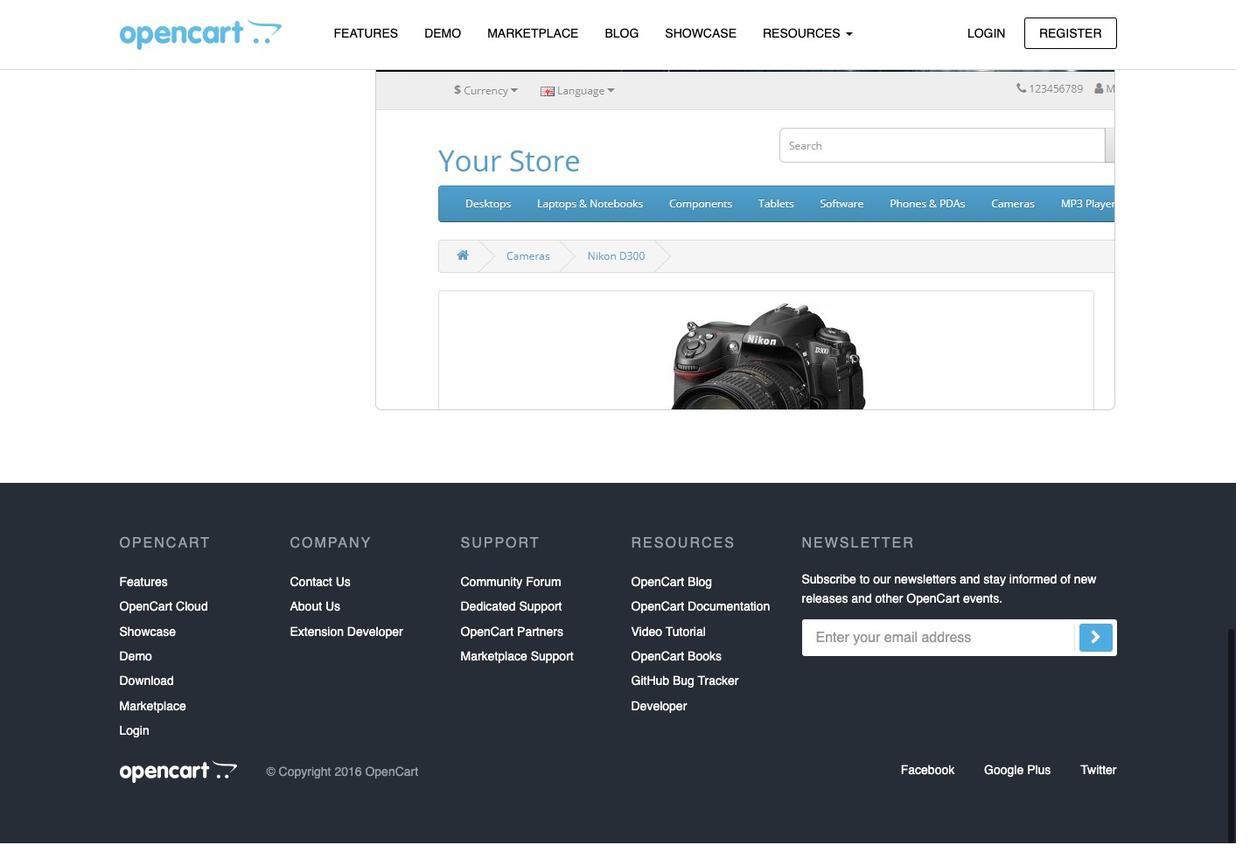Task type: describe. For each thing, give the bounding box(es) containing it.
opencart for opencart blog
[[631, 576, 684, 590]]

contact us
[[290, 576, 351, 590]]

video tutorial
[[631, 626, 706, 640]]

facebook
[[901, 765, 955, 779]]

cloud
[[176, 601, 208, 615]]

partners
[[517, 626, 563, 640]]

dedicated support
[[461, 601, 562, 615]]

opencart partners link
[[461, 621, 563, 646]]

1 horizontal spatial demo
[[425, 26, 461, 40]]

opencart inside subscribe to our newsletters and stay informed of new releases and other opencart events.
[[907, 593, 960, 607]]

github
[[631, 676, 669, 690]]

login for left login link
[[119, 725, 149, 739]]

extension developer link
[[290, 621, 403, 646]]

opencart books link
[[631, 646, 722, 671]]

0 horizontal spatial demo link
[[119, 646, 152, 671]]

download link
[[119, 671, 174, 695]]

0 horizontal spatial marketplace link
[[119, 695, 186, 720]]

0 horizontal spatial and
[[852, 593, 872, 607]]

twitter link
[[1081, 765, 1117, 779]]

google plus
[[984, 765, 1051, 779]]

showcase for right showcase link
[[665, 26, 737, 40]]

google
[[984, 765, 1024, 779]]

newsletter
[[802, 537, 915, 553]]

documentation
[[688, 601, 770, 615]]

releases
[[802, 593, 848, 607]]

about us
[[290, 601, 340, 615]]

0 horizontal spatial developer
[[347, 626, 403, 640]]

about
[[290, 601, 322, 615]]

register
[[1039, 26, 1102, 40]]

company
[[290, 537, 372, 553]]

subscribe to our newsletters and stay informed of new releases and other opencart events.
[[802, 574, 1097, 607]]

opencart - open source shopping cart solution image
[[119, 18, 281, 50]]

events.
[[963, 593, 1003, 607]]

0 vertical spatial support
[[461, 537, 540, 553]]

of
[[1061, 574, 1071, 588]]

video
[[631, 626, 662, 640]]

other
[[875, 593, 903, 607]]

marketplace for the rightmost "marketplace" "link"
[[488, 26, 579, 40]]

1 horizontal spatial blog
[[688, 576, 712, 590]]

1 horizontal spatial showcase link
[[652, 18, 750, 49]]

features link for demo
[[321, 18, 411, 49]]

resources link
[[750, 18, 866, 49]]

showcase for showcase link to the bottom
[[119, 626, 176, 640]]

store front - seo example image
[[375, 41, 1116, 412]]

features link for opencart cloud
[[119, 571, 168, 596]]

0 vertical spatial blog
[[605, 26, 639, 40]]

blog link
[[592, 18, 652, 49]]

google plus link
[[984, 765, 1051, 779]]

opencart partners
[[461, 626, 563, 640]]

us for about us
[[325, 601, 340, 615]]

login for the top login link
[[968, 26, 1006, 40]]

opencart for opencart books
[[631, 651, 684, 665]]

dedicated
[[461, 601, 516, 615]]

community
[[461, 576, 523, 590]]

download
[[119, 676, 174, 690]]

opencart image
[[119, 763, 237, 785]]

1 horizontal spatial marketplace link
[[474, 18, 592, 49]]

1 vertical spatial resources
[[631, 537, 736, 553]]

angle right image
[[1091, 628, 1101, 649]]

contact
[[290, 576, 332, 590]]

forum
[[526, 576, 561, 590]]



Task type: vqa. For each thing, say whether or not it's contained in the screenshot.
topmost will
no



Task type: locate. For each thing, give the bounding box(es) containing it.
1 vertical spatial showcase link
[[119, 621, 176, 646]]

marketplace inside "link"
[[488, 26, 579, 40]]

opencart right 2016
[[365, 767, 418, 781]]

0 vertical spatial features link
[[321, 18, 411, 49]]

2 vertical spatial marketplace
[[119, 701, 186, 715]]

opencart up github
[[631, 651, 684, 665]]

opencart left cloud
[[119, 601, 173, 615]]

0 horizontal spatial features link
[[119, 571, 168, 596]]

opencart down dedicated
[[461, 626, 514, 640]]

0 horizontal spatial features
[[119, 576, 168, 590]]

2016
[[335, 767, 362, 781]]

1 vertical spatial demo link
[[119, 646, 152, 671]]

github bug tracker link
[[631, 671, 739, 695]]

0 vertical spatial demo
[[425, 26, 461, 40]]

0 vertical spatial resources
[[763, 26, 844, 40]]

opencart cloud link
[[119, 596, 208, 621]]

1 horizontal spatial login link
[[953, 17, 1021, 49]]

1 horizontal spatial features link
[[321, 18, 411, 49]]

demo link
[[411, 18, 474, 49], [119, 646, 152, 671]]

plus
[[1027, 765, 1051, 779]]

tracker
[[698, 676, 739, 690]]

newsletters
[[895, 574, 956, 588]]

features for opencart cloud
[[119, 576, 168, 590]]

login link down download link
[[119, 720, 149, 745]]

opencart for opencart cloud
[[119, 601, 173, 615]]

opencart down newsletters
[[907, 593, 960, 607]]

1 vertical spatial demo
[[119, 651, 152, 665]]

login
[[968, 26, 1006, 40], [119, 725, 149, 739]]

1 vertical spatial showcase
[[119, 626, 176, 640]]

opencart for opencart
[[119, 537, 211, 553]]

us right about
[[325, 601, 340, 615]]

support for dedicated
[[519, 601, 562, 615]]

0 horizontal spatial showcase link
[[119, 621, 176, 646]]

us
[[336, 576, 351, 590], [325, 601, 340, 615]]

0 horizontal spatial login link
[[119, 720, 149, 745]]

facebook link
[[901, 765, 955, 779]]

0 vertical spatial demo link
[[411, 18, 474, 49]]

0 vertical spatial developer
[[347, 626, 403, 640]]

and down to
[[852, 593, 872, 607]]

github bug tracker
[[631, 676, 739, 690]]

0 horizontal spatial demo
[[119, 651, 152, 665]]

about us link
[[290, 596, 340, 621]]

1 vertical spatial support
[[519, 601, 562, 615]]

community forum link
[[461, 571, 561, 596]]

marketplace
[[488, 26, 579, 40], [461, 651, 527, 665], [119, 701, 186, 715]]

1 vertical spatial us
[[325, 601, 340, 615]]

support up partners
[[519, 601, 562, 615]]

twitter
[[1081, 765, 1117, 779]]

opencart up video tutorial
[[631, 601, 684, 615]]

1 vertical spatial features link
[[119, 571, 168, 596]]

support down partners
[[531, 651, 574, 665]]

0 vertical spatial marketplace link
[[474, 18, 592, 49]]

1 vertical spatial features
[[119, 576, 168, 590]]

marketplace support
[[461, 651, 574, 665]]

tutorial
[[666, 626, 706, 640]]

1 horizontal spatial and
[[960, 574, 980, 588]]

features for demo
[[334, 26, 398, 40]]

showcase right blog link in the top of the page
[[665, 26, 737, 40]]

login link
[[953, 17, 1021, 49], [119, 720, 149, 745]]

showcase down opencart cloud link
[[119, 626, 176, 640]]

informed
[[1010, 574, 1057, 588]]

developer
[[347, 626, 403, 640], [631, 701, 687, 715]]

0 vertical spatial showcase link
[[652, 18, 750, 49]]

opencart documentation link
[[631, 596, 770, 621]]

1 vertical spatial and
[[852, 593, 872, 607]]

developer link
[[631, 695, 687, 720]]

0 horizontal spatial showcase
[[119, 626, 176, 640]]

0 vertical spatial and
[[960, 574, 980, 588]]

to
[[860, 574, 870, 588]]

login left "register"
[[968, 26, 1006, 40]]

showcase link
[[652, 18, 750, 49], [119, 621, 176, 646]]

0 horizontal spatial blog
[[605, 26, 639, 40]]

blog
[[605, 26, 639, 40], [688, 576, 712, 590]]

login down download link
[[119, 725, 149, 739]]

1 vertical spatial blog
[[688, 576, 712, 590]]

login link left register link
[[953, 17, 1021, 49]]

books
[[688, 651, 722, 665]]

video tutorial link
[[631, 621, 706, 646]]

showcase
[[665, 26, 737, 40], [119, 626, 176, 640]]

stay
[[984, 574, 1006, 588]]

© copyright 2016 opencart
[[266, 767, 418, 781]]

opencart
[[119, 537, 211, 553], [631, 576, 684, 590], [907, 593, 960, 607], [119, 601, 173, 615], [631, 601, 684, 615], [461, 626, 514, 640], [631, 651, 684, 665], [365, 767, 418, 781]]

developer down github
[[631, 701, 687, 715]]

Enter your email address text field
[[802, 621, 1117, 658]]

0 vertical spatial showcase
[[665, 26, 737, 40]]

0 horizontal spatial resources
[[631, 537, 736, 553]]

extension developer
[[290, 626, 403, 640]]

0 vertical spatial marketplace
[[488, 26, 579, 40]]

1 vertical spatial marketplace
[[461, 651, 527, 665]]

support up community
[[461, 537, 540, 553]]

opencart up opencart cloud
[[119, 537, 211, 553]]

opencart documentation
[[631, 601, 770, 615]]

features
[[334, 26, 398, 40], [119, 576, 168, 590]]

1 horizontal spatial login
[[968, 26, 1006, 40]]

1 horizontal spatial resources
[[763, 26, 844, 40]]

0 vertical spatial features
[[334, 26, 398, 40]]

©
[[266, 767, 275, 781]]

subscribe
[[802, 574, 856, 588]]

1 horizontal spatial showcase
[[665, 26, 737, 40]]

copyright
[[279, 767, 331, 781]]

1 horizontal spatial developer
[[631, 701, 687, 715]]

opencart blog link
[[631, 571, 712, 596]]

opencart up opencart documentation
[[631, 576, 684, 590]]

support for marketplace
[[531, 651, 574, 665]]

1 vertical spatial marketplace link
[[119, 695, 186, 720]]

dedicated support link
[[461, 596, 562, 621]]

2 vertical spatial support
[[531, 651, 574, 665]]

1 vertical spatial login link
[[119, 720, 149, 745]]

our
[[873, 574, 891, 588]]

0 vertical spatial login
[[968, 26, 1006, 40]]

developer right "extension"
[[347, 626, 403, 640]]

1 vertical spatial developer
[[631, 701, 687, 715]]

bug
[[673, 676, 695, 690]]

opencart for opencart partners
[[461, 626, 514, 640]]

opencart books
[[631, 651, 722, 665]]

community forum
[[461, 576, 561, 590]]

us right contact on the left bottom
[[336, 576, 351, 590]]

marketplace for "marketplace" "link" to the left
[[119, 701, 186, 715]]

and
[[960, 574, 980, 588], [852, 593, 872, 607]]

support
[[461, 537, 540, 553], [519, 601, 562, 615], [531, 651, 574, 665]]

opencart for opencart documentation
[[631, 601, 684, 615]]

0 vertical spatial us
[[336, 576, 351, 590]]

extension
[[290, 626, 344, 640]]

features link
[[321, 18, 411, 49], [119, 571, 168, 596]]

us for contact us
[[336, 576, 351, 590]]

resources
[[763, 26, 844, 40], [631, 537, 736, 553]]

demo
[[425, 26, 461, 40], [119, 651, 152, 665]]

1 horizontal spatial features
[[334, 26, 398, 40]]

marketplace link
[[474, 18, 592, 49], [119, 695, 186, 720]]

1 vertical spatial login
[[119, 725, 149, 739]]

marketplace support link
[[461, 646, 574, 671]]

1 horizontal spatial demo link
[[411, 18, 474, 49]]

contact us link
[[290, 571, 351, 596]]

register link
[[1025, 17, 1117, 49]]

and up events.
[[960, 574, 980, 588]]

0 vertical spatial login link
[[953, 17, 1021, 49]]

opencart cloud
[[119, 601, 208, 615]]

marketplace for marketplace support
[[461, 651, 527, 665]]

new
[[1074, 574, 1097, 588]]

0 horizontal spatial login
[[119, 725, 149, 739]]

opencart blog
[[631, 576, 712, 590]]



